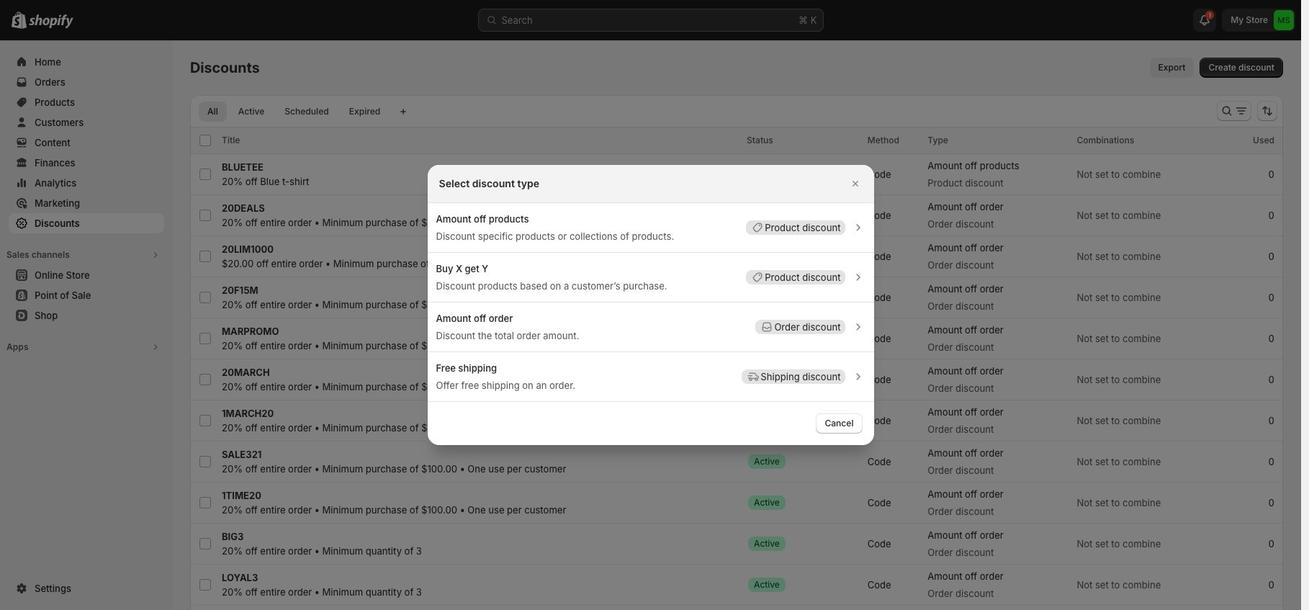 Task type: locate. For each thing, give the bounding box(es) containing it.
dialog
[[0, 165, 1302, 445]]

shopify image
[[29, 14, 73, 29]]

tab list
[[196, 101, 392, 122]]



Task type: vqa. For each thing, say whether or not it's contained in the screenshot.
Shopify image
yes



